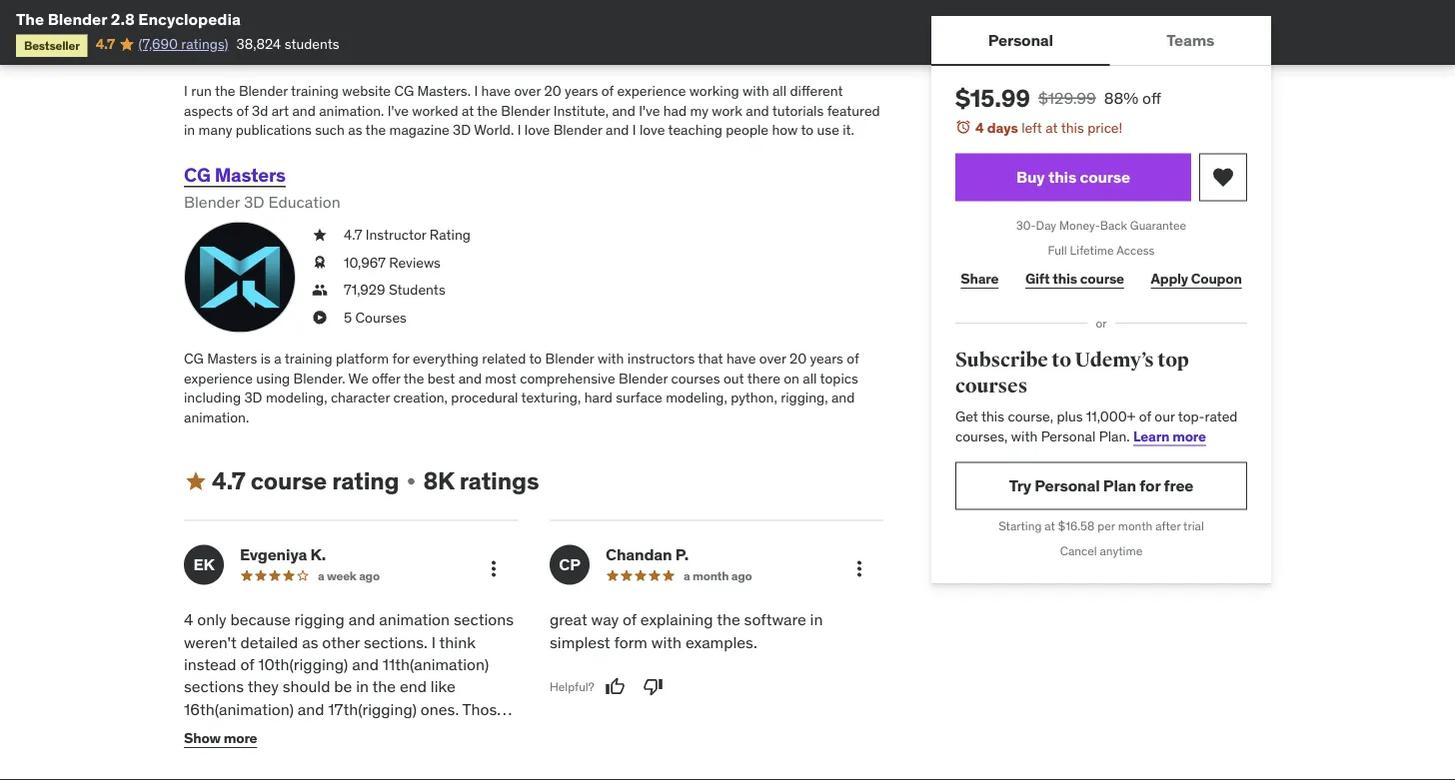Task type: vqa. For each thing, say whether or not it's contained in the screenshot.
'React'
no



Task type: describe. For each thing, give the bounding box(es) containing it.
xsmall image for 4.7 instructor rating
[[312, 226, 328, 245]]

chris plush image
[[184, 0, 296, 66]]

more for learn more
[[1173, 427, 1206, 445]]

instructors
[[628, 350, 695, 368]]

the inside great way of explaining the software in simplest form with examples.
[[717, 610, 740, 631]]

is
[[261, 350, 271, 368]]

learn more link
[[1134, 427, 1206, 445]]

5 for xsmall icon for 5 courses
[[344, 309, 352, 327]]

experience inside cg masters is a training platform for everything related to blender with instructors that have over 20 years of experience using blender. we offer the best and most comprehensive blender courses out there on all topics including 3d modeling, character creation, procedural texturing, hard surface modeling, python, rigging, and animation.
[[184, 370, 253, 388]]

ago for and
[[359, 569, 380, 584]]

more for show more
[[224, 730, 257, 748]]

blender inside cg masters is a training platform for everything related to blender with instructors that have over 20 years of experience using blender. we offer the best and most comprehensive blender courses out there on all topics including 3d modeling, character creation, procedural texturing, hard surface modeling, python, rigging, and animation.
[[619, 370, 668, 388]]

starting at $16.58 per month after trial cancel anytime
[[999, 519, 1204, 559]]

this for buy
[[1048, 167, 1077, 187]]

years inside cg masters is a training platform for everything related to blender with instructors that have over 20 years of experience using blender. we offer the best and most comprehensive blender courses out there on all topics including 3d modeling, character creation, procedural texturing, hard surface modeling, python, rigging, and animation.
[[810, 350, 844, 368]]

to inside subscribe to udemy's top courses
[[1052, 348, 1071, 373]]

for inside try personal plan for free link
[[1140, 476, 1161, 496]]

that
[[698, 350, 723, 368]]

buy this course button
[[956, 154, 1191, 202]]

lectures.
[[341, 745, 403, 765]]

3d inside cg masters is a training platform for everything related to blender with instructors that have over 20 years of experience using blender. we offer the best and most comprehensive blender courses out there on all topics including 3d modeling, character creation, procedural texturing, hard surface modeling, python, rigging, and animation.
[[244, 389, 262, 407]]

apply coupon button
[[1146, 259, 1247, 299]]

gift
[[1026, 270, 1050, 288]]

chandan p.
[[606, 545, 689, 565]]

week
[[327, 569, 357, 584]]

4.7 instructor rating
[[344, 226, 471, 244]]

our
[[1155, 408, 1175, 426]]

in down are
[[282, 745, 294, 765]]

it.
[[843, 122, 855, 140]]

plan.
[[1099, 427, 1130, 445]]

and down topics
[[832, 389, 855, 407]]

buy
[[1017, 167, 1045, 187]]

plus
[[1057, 408, 1083, 426]]

blender up world.
[[501, 102, 550, 120]]

get this course, plus 11,000+ of our top-rated courses, with personal plan.
[[956, 408, 1238, 445]]

free
[[1164, 476, 1194, 496]]

course for gift this course
[[1080, 270, 1124, 288]]

additional actions for review by chandan p. image
[[848, 558, 872, 582]]

python,
[[731, 389, 777, 407]]

cg masters blender 3d education
[[184, 164, 341, 212]]

teams button
[[1110, 16, 1271, 64]]

share button
[[956, 259, 1004, 299]]

at inside starting at $16.58 per month after trial cancel anytime
[[1045, 519, 1055, 534]]

great way of explaining the software in simplest form with examples.
[[550, 610, 823, 653]]

mark review by chandan p. as unhelpful image
[[643, 678, 663, 698]]

most
[[485, 370, 517, 388]]

at right left
[[1046, 118, 1058, 136]]

with inside the get this course, plus 11,000+ of our top-rated courses, with personal plan.
[[1011, 427, 1038, 445]]

course for buy this course
[[1080, 167, 1130, 187]]

animation. inside cg masters is a training platform for everything related to blender with instructors that have over 20 years of experience using blender. we offer the best and most comprehensive blender courses out there on all topics including 3d modeling, character creation, procedural texturing, hard surface modeling, python, rigging, and animation.
[[184, 409, 249, 427]]

1 i've from the left
[[388, 102, 409, 120]]

animation. inside i run the blender training website cg masters. i have over 20 years of experience working with all different aspects of 3d art and animation. i've worked at the blender institute, and i've had my work and tutorials featured in many publications such as the magazine 3d world. i love blender and i love teaching people how to use it.
[[319, 102, 384, 120]]

30-day money-back guarantee full lifetime access
[[1016, 218, 1187, 258]]

this for gift
[[1053, 270, 1077, 288]]

xsmall image for 71,929 students
[[312, 281, 328, 301]]

subscribe
[[956, 348, 1048, 373]]

helpful?
[[550, 680, 594, 695]]

1 modeling, from the left
[[266, 389, 327, 407]]

of inside great way of explaining the software in simplest form with examples.
[[623, 610, 637, 631]]

share
[[961, 270, 999, 288]]

different
[[790, 82, 843, 100]]

show more
[[184, 730, 257, 748]]

$129.99
[[1038, 87, 1096, 108]]

the up world.
[[477, 102, 498, 120]]

subscribe to udemy's top courses
[[956, 348, 1189, 398]]

days
[[987, 118, 1018, 136]]

4 only because rigging and animation sections weren't detailed as other sections. i think instead of 10th(rigging) and 11th(animation) sections they should be in the end like 16th(animation) and 17th(rigging) ones. those two sections are more about basics without digging deep in some lectures. my opinion.
[[184, 610, 514, 765]]

with inside i run the blender training website cg masters. i have over 20 years of experience working with all different aspects of 3d art and animation. i've worked at the blender institute, and i've had my work and tutorials featured in many publications such as the magazine 3d world. i love blender and i love teaching people how to use it.
[[743, 82, 769, 100]]

procedural
[[451, 389, 518, 407]]

lifetime
[[1070, 243, 1114, 258]]

the down website
[[365, 122, 386, 140]]

tutorials
[[772, 102, 824, 120]]

4 for 4 days left at this price!
[[976, 118, 984, 136]]

5 courses for xsmall image related to 5 courses
[[344, 41, 407, 59]]

experience inside i run the blender training website cg masters. i have over 20 years of experience working with all different aspects of 3d art and animation. i've worked at the blender institute, and i've had my work and tutorials featured in many publications such as the magazine 3d world. i love blender and i love teaching people how to use it.
[[617, 82, 686, 100]]

comprehensive
[[520, 370, 615, 388]]

additional actions for review by evgeniya k. image
[[482, 558, 506, 582]]

a week ago
[[318, 569, 380, 584]]

rating
[[430, 226, 471, 244]]

mark review by chandan p. as helpful image
[[605, 678, 625, 698]]

encyclopedia
[[138, 8, 241, 29]]

i right world.
[[517, 122, 521, 140]]

work
[[712, 102, 743, 120]]

3d
[[252, 102, 268, 120]]

4.7 for 4.7 instructor rating
[[344, 226, 362, 244]]

working
[[689, 82, 739, 100]]

i right masters. on the top left
[[474, 82, 478, 100]]

have inside i run the blender training website cg masters. i have over 20 years of experience working with all different aspects of 3d art and animation. i've worked at the blender institute, and i've had my work and tutorials featured in many publications such as the magazine 3d world. i love blender and i love teaching people how to use it.
[[481, 82, 511, 100]]

4.7 for 4.7 course rating
[[212, 467, 246, 497]]

worked
[[412, 102, 458, 120]]

11th(animation)
[[383, 655, 489, 676]]

rigging
[[294, 610, 345, 631]]

rating
[[332, 467, 399, 497]]

great
[[550, 610, 587, 631]]

how
[[772, 122, 798, 140]]

cancel
[[1060, 544, 1097, 559]]

people
[[726, 122, 769, 140]]

gift this course
[[1026, 270, 1124, 288]]

for inside cg masters is a training platform for everything related to blender with instructors that have over 20 years of experience using blender. we offer the best and most comprehensive blender courses out there on all topics including 3d modeling, character creation, procedural texturing, hard surface modeling, python, rigging, and animation.
[[392, 350, 410, 368]]

blender.
[[293, 370, 345, 388]]

surface
[[616, 389, 662, 407]]

art
[[272, 102, 289, 120]]

xsmall image left 8k
[[403, 474, 419, 490]]

after
[[1156, 519, 1181, 534]]

1 vertical spatial month
[[693, 569, 729, 584]]

related
[[482, 350, 526, 368]]

and right art
[[292, 102, 316, 120]]

ones.
[[421, 700, 459, 720]]

aspects
[[184, 102, 233, 120]]

blender up bestseller
[[48, 8, 107, 29]]

full
[[1048, 243, 1067, 258]]

everything
[[413, 350, 479, 368]]

and up the procedural
[[458, 370, 482, 388]]

and up people
[[746, 102, 769, 120]]

i left run
[[184, 82, 188, 100]]

a for ek
[[318, 569, 324, 584]]

cg masters link
[[184, 164, 286, 188]]

out
[[724, 370, 744, 388]]

education
[[268, 192, 341, 212]]

anytime
[[1100, 544, 1143, 559]]

animation
[[379, 610, 450, 631]]

2.8
[[111, 8, 135, 29]]

a inside cg masters is a training platform for everything related to blender with instructors that have over 20 years of experience using blender. we offer the best and most comprehensive blender courses out there on all topics including 3d modeling, character creation, procedural texturing, hard surface modeling, python, rigging, and animation.
[[274, 350, 281, 368]]

training for the blender
[[291, 82, 339, 100]]

the
[[16, 8, 44, 29]]

the blender 2.8 encyclopedia
[[16, 8, 241, 29]]

2 vertical spatial course
[[251, 467, 327, 497]]

blender inside the cg masters blender 3d education
[[184, 192, 240, 212]]

with inside great way of explaining the software in simplest form with examples.
[[652, 633, 682, 653]]

offer
[[372, 370, 400, 388]]

world.
[[474, 122, 514, 140]]

2 i've from the left
[[639, 102, 660, 120]]

tab list containing personal
[[932, 16, 1271, 66]]

get
[[956, 408, 978, 426]]

show
[[184, 730, 221, 748]]

such
[[315, 122, 345, 140]]

in inside i run the blender training website cg masters. i have over 20 years of experience working with all different aspects of 3d art and animation. i've worked at the blender institute, and i've had my work and tutorials featured in many publications such as the magazine 3d world. i love blender and i love teaching people how to use it.
[[184, 122, 195, 140]]

and down should
[[298, 700, 324, 720]]

simplest
[[550, 633, 610, 653]]



Task type: locate. For each thing, give the bounding box(es) containing it.
xsmall image left 10,967
[[312, 253, 328, 273]]

top-
[[1178, 408, 1205, 426]]

ago right week
[[359, 569, 380, 584]]

with down explaining
[[652, 633, 682, 653]]

this right gift
[[1053, 270, 1077, 288]]

in left many
[[184, 122, 195, 140]]

course down "lifetime"
[[1080, 270, 1124, 288]]

training inside i run the blender training website cg masters. i have over 20 years of experience working with all different aspects of 3d art and animation. i've worked at the blender institute, and i've had my work and tutorials featured in many publications such as the magazine 3d world. i love blender and i love teaching people how to use it.
[[291, 82, 339, 100]]

those
[[462, 700, 506, 720]]

0 horizontal spatial for
[[392, 350, 410, 368]]

had
[[663, 102, 687, 120]]

to blender
[[529, 350, 594, 368]]

0 vertical spatial 4
[[976, 118, 984, 136]]

4 left only
[[184, 610, 193, 631]]

over up there
[[760, 350, 786, 368]]

1 5 courses from the top
[[344, 41, 407, 59]]

wishlist image
[[1211, 166, 1235, 190]]

1 horizontal spatial for
[[1140, 476, 1161, 496]]

and up 'be'
[[352, 655, 379, 676]]

and down institute,
[[606, 122, 629, 140]]

be
[[334, 677, 352, 698]]

more up the 'some' at the left bottom of page
[[305, 722, 342, 743]]

show more button
[[184, 720, 257, 760]]

including
[[184, 389, 241, 407]]

4.7 right medium "icon"
[[212, 467, 246, 497]]

0 horizontal spatial more
[[224, 730, 257, 748]]

and up other
[[349, 610, 375, 631]]

0 vertical spatial training
[[291, 82, 339, 100]]

about
[[345, 722, 387, 743]]

0 horizontal spatial a
[[274, 350, 281, 368]]

3d left world.
[[453, 122, 471, 140]]

tab list
[[932, 16, 1271, 66]]

with up people
[[743, 82, 769, 100]]

i've left had
[[639, 102, 660, 120]]

the up 17th(rigging) at bottom
[[372, 677, 396, 698]]

to left use
[[801, 122, 814, 140]]

5 for xsmall image related to 5 courses
[[344, 41, 352, 59]]

use
[[817, 122, 839, 140]]

as
[[348, 122, 362, 140], [302, 633, 318, 653]]

0 vertical spatial for
[[392, 350, 410, 368]]

1 horizontal spatial experience
[[617, 82, 686, 100]]

1 vertical spatial 20
[[790, 350, 807, 368]]

over inside cg masters is a training platform for everything related to blender with instructors that have over 20 years of experience using blender. we offer the best and most comprehensive blender courses out there on all topics including 3d modeling, character creation, procedural texturing, hard surface modeling, python, rigging, and animation.
[[760, 350, 786, 368]]

1 horizontal spatial ago
[[731, 569, 752, 584]]

all up "tutorials"
[[773, 82, 787, 100]]

access
[[1117, 243, 1155, 258]]

a left week
[[318, 569, 324, 584]]

alarm image
[[956, 119, 972, 135]]

like
[[431, 677, 456, 698]]

xsmall image left 71,929
[[312, 281, 328, 301]]

4.7 down 2.8
[[96, 35, 115, 53]]

0 horizontal spatial love
[[525, 122, 550, 140]]

0 horizontal spatial 4
[[184, 610, 193, 631]]

0 vertical spatial course
[[1080, 167, 1130, 187]]

years up institute,
[[565, 82, 598, 100]]

the inside 4 only because rigging and animation sections weren't detailed as other sections. i think instead of 10th(rigging) and 11th(animation) sections they should be in the end like 16th(animation) and 17th(rigging) ones. those two sections are more about basics without digging deep in some lectures. my opinion.
[[372, 677, 396, 698]]

1 horizontal spatial 4.7
[[212, 467, 246, 497]]

8k
[[423, 467, 454, 497]]

the up examples.
[[717, 610, 740, 631]]

1 vertical spatial for
[[1140, 476, 1161, 496]]

xsmall image
[[312, 41, 328, 60], [312, 226, 328, 245]]

chandan
[[606, 545, 672, 565]]

this down $129.99
[[1061, 118, 1084, 136]]

training up blender.
[[285, 350, 332, 368]]

1 horizontal spatial 20
[[790, 350, 807, 368]]

blender down cg masters link
[[184, 192, 240, 212]]

1 horizontal spatial as
[[348, 122, 362, 140]]

1 horizontal spatial modeling,
[[666, 389, 727, 407]]

this right buy on the right top
[[1048, 167, 1077, 187]]

4 inside 4 only because rigging and animation sections weren't detailed as other sections. i think instead of 10th(rigging) and 11th(animation) sections they should be in the end like 16th(animation) and 17th(rigging) ones. those two sections are more about basics without digging deep in some lectures. my opinion.
[[184, 610, 193, 631]]

more down the top-
[[1173, 427, 1206, 445]]

all inside i run the blender training website cg masters. i have over 20 years of experience working with all different aspects of 3d art and animation. i've worked at the blender institute, and i've had my work and tutorials featured in many publications such as the magazine 3d world. i love blender and i love teaching people how to use it.
[[773, 82, 787, 100]]

1 vertical spatial sections
[[184, 677, 244, 698]]

personal up the $15.99
[[988, 29, 1053, 50]]

1 5 from the top
[[344, 41, 352, 59]]

guarantee
[[1130, 218, 1187, 233]]

form
[[614, 633, 648, 653]]

at left $16.58
[[1045, 519, 1055, 534]]

years inside i run the blender training website cg masters. i have over 20 years of experience working with all different aspects of 3d art and animation. i've worked at the blender institute, and i've had my work and tutorials featured in many publications such as the magazine 3d world. i love blender and i love teaching people how to use it.
[[565, 82, 598, 100]]

1 vertical spatial course
[[1080, 270, 1124, 288]]

0 vertical spatial xsmall image
[[312, 41, 328, 60]]

1 vertical spatial personal
[[1041, 427, 1096, 445]]

2 horizontal spatial a
[[684, 569, 690, 584]]

0 vertical spatial all
[[773, 82, 787, 100]]

ratings
[[459, 467, 539, 497]]

personal
[[988, 29, 1053, 50], [1041, 427, 1096, 445], [1035, 476, 1100, 496]]

cg up worked
[[394, 82, 414, 100]]

sections down 16th(animation)
[[214, 722, 274, 743]]

1 vertical spatial courses
[[355, 309, 407, 327]]

3d down masters
[[244, 192, 264, 212]]

evgeniya
[[240, 545, 307, 565]]

5 down 71,929
[[344, 309, 352, 327]]

as up 10th(rigging)
[[302, 633, 318, 653]]

of up form
[[623, 610, 637, 631]]

my
[[690, 102, 709, 120]]

this inside the get this course, plus 11,000+ of our top-rated courses, with personal plan.
[[982, 408, 1005, 426]]

featured
[[827, 102, 880, 120]]

this up courses,
[[982, 408, 1005, 426]]

over right masters. on the top left
[[514, 82, 541, 100]]

for up offer
[[392, 350, 410, 368]]

1 vertical spatial experience
[[184, 370, 253, 388]]

3d inside i run the blender training website cg masters. i have over 20 years of experience working with all different aspects of 3d art and animation. i've worked at the blender institute, and i've had my work and tutorials featured in many publications such as the magazine 3d world. i love blender and i love teaching people how to use it.
[[453, 122, 471, 140]]

1 horizontal spatial over
[[760, 350, 786, 368]]

personal up $16.58
[[1035, 476, 1100, 496]]

the blender
[[215, 82, 288, 100]]

0 horizontal spatial as
[[302, 633, 318, 653]]

16th(animation)
[[184, 700, 294, 720]]

cg down many
[[184, 164, 211, 188]]

in right 'be'
[[356, 677, 369, 698]]

of left our
[[1139, 408, 1151, 426]]

animation. down the including
[[184, 409, 249, 427]]

courses inside cg masters is a training platform for everything related to blender with instructors that have over 20 years of experience using blender. we offer the best and most comprehensive blender courses out there on all topics including 3d modeling, character creation, procedural texturing, hard surface modeling, python, rigging, and animation.
[[671, 370, 720, 388]]

a for cp
[[684, 569, 690, 584]]

1 horizontal spatial have
[[727, 350, 756, 368]]

1 horizontal spatial love
[[640, 122, 665, 140]]

as right such
[[348, 122, 362, 140]]

0 vertical spatial to
[[801, 122, 814, 140]]

evgeniya k.
[[240, 545, 326, 565]]

1 horizontal spatial courses
[[956, 374, 1028, 398]]

0 vertical spatial month
[[1118, 519, 1153, 534]]

1 vertical spatial over
[[760, 350, 786, 368]]

cg inside the cg masters blender 3d education
[[184, 164, 211, 188]]

a down 'p.'
[[684, 569, 690, 584]]

bestseller
[[24, 37, 80, 53]]

1 vertical spatial to
[[1052, 348, 1071, 373]]

learn
[[1134, 427, 1170, 445]]

2 courses from the top
[[355, 309, 407, 327]]

17th(rigging)
[[328, 700, 417, 720]]

0 vertical spatial 5
[[344, 41, 352, 59]]

sections up think
[[454, 610, 514, 631]]

sections down instead
[[184, 677, 244, 698]]

1 vertical spatial training
[[285, 350, 332, 368]]

3d inside the cg masters blender 3d education
[[244, 192, 264, 212]]

0 vertical spatial sections
[[454, 610, 514, 631]]

in right software
[[810, 610, 823, 631]]

1 horizontal spatial i've
[[639, 102, 660, 120]]

and right institute,
[[612, 102, 636, 120]]

1 courses from the top
[[355, 41, 407, 59]]

1 vertical spatial 5 courses
[[344, 309, 407, 327]]

courses inside subscribe to udemy's top courses
[[956, 374, 1028, 398]]

teaching
[[668, 122, 723, 140]]

basics
[[391, 722, 436, 743]]

reviews
[[389, 254, 441, 272]]

1 horizontal spatial animation.
[[319, 102, 384, 120]]

other
[[322, 633, 360, 653]]

personal inside button
[[988, 29, 1053, 50]]

5 courses up website
[[344, 41, 407, 59]]

1 vertical spatial years
[[810, 350, 844, 368]]

2 vertical spatial 3d
[[244, 389, 262, 407]]

of left 3d
[[236, 102, 249, 120]]

i up 11th(animation)
[[432, 633, 436, 653]]

5 courses for xsmall icon for 5 courses
[[344, 309, 407, 327]]

training up such
[[291, 82, 339, 100]]

using
[[256, 370, 290, 388]]

0 vertical spatial 4.7
[[96, 35, 115, 53]]

0 horizontal spatial 20
[[544, 82, 561, 100]]

20 up institute,
[[544, 82, 561, 100]]

ago for the
[[731, 569, 752, 584]]

over inside i run the blender training website cg masters. i have over 20 years of experience working with all different aspects of 3d art and animation. i've worked at the blender institute, and i've had my work and tutorials featured in many publications such as the magazine 3d world. i love blender and i love teaching people how to use it.
[[514, 82, 541, 100]]

the up creation, at the left of the page
[[404, 370, 424, 388]]

4.7
[[96, 35, 115, 53], [344, 226, 362, 244], [212, 467, 246, 497]]

explaining
[[641, 610, 713, 631]]

xsmall image down education
[[312, 226, 328, 245]]

1 vertical spatial 5
[[344, 309, 352, 327]]

with inside cg masters is a training platform for everything related to blender with instructors that have over 20 years of experience using blender. we offer the best and most comprehensive blender courses out there on all topics including 3d modeling, character creation, procedural texturing, hard surface modeling, python, rigging, and animation.
[[598, 350, 624, 368]]

0 horizontal spatial courses
[[671, 370, 720, 388]]

1 vertical spatial xsmall image
[[312, 226, 328, 245]]

0 vertical spatial courses
[[355, 41, 407, 59]]

1 love from the left
[[525, 122, 550, 140]]

animation. down website
[[319, 102, 384, 120]]

20 inside i run the blender training website cg masters. i have over 20 years of experience working with all different aspects of 3d art and animation. i've worked at the blender institute, and i've had my work and tutorials featured in many publications such as the magazine 3d world. i love blender and i love teaching people how to use it.
[[544, 82, 561, 100]]

modeling, down blender.
[[266, 389, 327, 407]]

experience down cg masters
[[184, 370, 253, 388]]

10th(rigging)
[[258, 655, 348, 676]]

0 horizontal spatial 4.7
[[96, 35, 115, 53]]

for left free
[[1140, 476, 1161, 496]]

2 horizontal spatial 4.7
[[344, 226, 362, 244]]

at inside i run the blender training website cg masters. i have over 20 years of experience working with all different aspects of 3d art and animation. i've worked at the blender institute, and i've had my work and tutorials featured in many publications such as the magazine 3d world. i love blender and i love teaching people how to use it.
[[462, 102, 474, 120]]

course up evgeniya k.
[[251, 467, 327, 497]]

1 vertical spatial cg
[[184, 164, 211, 188]]

more inside 4 only because rigging and animation sections weren't detailed as other sections. i think instead of 10th(rigging) and 11th(animation) sections they should be in the end like 16th(animation) and 17th(rigging) ones. those two sections are more about basics without digging deep in some lectures. my opinion.
[[305, 722, 342, 743]]

courses,
[[956, 427, 1008, 445]]

training for a
[[285, 350, 332, 368]]

modeling, down the that
[[666, 389, 727, 407]]

2 5 from the top
[[344, 309, 352, 327]]

0 horizontal spatial have
[[481, 82, 511, 100]]

course up back
[[1080, 167, 1130, 187]]

88%
[[1104, 87, 1139, 108]]

xsmall image for 10,967 reviews
[[312, 253, 328, 273]]

0 vertical spatial as
[[348, 122, 362, 140]]

2 vertical spatial 4.7
[[212, 467, 246, 497]]

students
[[285, 35, 339, 53]]

of inside the get this course, plus 11,000+ of our top-rated courses, with personal plan.
[[1139, 408, 1151, 426]]

love down had
[[640, 122, 665, 140]]

0 horizontal spatial to
[[801, 122, 814, 140]]

personal down plus on the right of the page
[[1041, 427, 1096, 445]]

blender down institute,
[[553, 122, 602, 140]]

medium image
[[184, 470, 208, 494]]

of up institute,
[[602, 82, 614, 100]]

gift this course link
[[1020, 259, 1130, 299]]

(7,690 ratings)
[[138, 35, 228, 53]]

price!
[[1088, 118, 1123, 136]]

magazine
[[389, 122, 450, 140]]

personal inside the get this course, plus 11,000+ of our top-rated courses, with personal plan.
[[1041, 427, 1096, 445]]

2 xsmall image from the top
[[312, 226, 328, 245]]

this inside button
[[1048, 167, 1077, 187]]

xsmall image for 5 courses
[[312, 309, 328, 328]]

1 horizontal spatial month
[[1118, 519, 1153, 534]]

(7,690
[[138, 35, 178, 53]]

all inside cg masters is a training platform for everything related to blender with instructors that have over 20 years of experience using blender. we offer the best and most comprehensive blender courses out there on all topics including 3d modeling, character creation, procedural texturing, hard surface modeling, python, rigging, and animation.
[[803, 370, 817, 388]]

over
[[514, 82, 541, 100], [760, 350, 786, 368]]

1 horizontal spatial cg
[[394, 82, 414, 100]]

training inside cg masters is a training platform for everything related to blender with instructors that have over 20 years of experience using blender. we offer the best and most comprehensive blender courses out there on all topics including 3d modeling, character creation, procedural texturing, hard surface modeling, python, rigging, and animation.
[[285, 350, 332, 368]]

with down course,
[[1011, 427, 1038, 445]]

have inside cg masters is a training platform for everything related to blender with instructors that have over 20 years of experience using blender. we offer the best and most comprehensive blender courses out there on all topics including 3d modeling, character creation, procedural texturing, hard surface modeling, python, rigging, and animation.
[[727, 350, 756, 368]]

of inside 4 only because rigging and animation sections weren't detailed as other sections. i think instead of 10th(rigging) and 11th(animation) sections they should be in the end like 16th(animation) and 17th(rigging) ones. those two sections are more about basics without digging deep in some lectures. my opinion.
[[240, 655, 254, 676]]

0 horizontal spatial modeling,
[[266, 389, 327, 407]]

cg masters
[[184, 350, 257, 368]]

at
[[462, 102, 474, 120], [1046, 118, 1058, 136], [1045, 519, 1055, 534]]

5 courses down 71,929
[[344, 309, 407, 327]]

of up topics
[[847, 350, 859, 368]]

1 horizontal spatial years
[[810, 350, 844, 368]]

xsmall image
[[312, 253, 328, 273], [312, 281, 328, 301], [312, 309, 328, 328], [403, 474, 419, 490]]

course
[[1080, 167, 1130, 187], [1080, 270, 1124, 288], [251, 467, 327, 497]]

learn more
[[1134, 427, 1206, 445]]

have up world.
[[481, 82, 511, 100]]

udemy's
[[1075, 348, 1154, 373]]

p.
[[676, 545, 689, 565]]

71,929
[[344, 281, 385, 299]]

0 vertical spatial years
[[565, 82, 598, 100]]

on
[[784, 370, 800, 388]]

the inside cg masters is a training platform for everything related to blender with instructors that have over 20 years of experience using blender. we offer the best and most comprehensive blender courses out there on all topics including 3d modeling, character creation, procedural texturing, hard surface modeling, python, rigging, and animation.
[[404, 370, 424, 388]]

are
[[278, 722, 301, 743]]

1 vertical spatial as
[[302, 633, 318, 653]]

of up they
[[240, 655, 254, 676]]

courses for xsmall icon for 5 courses
[[355, 309, 407, 327]]

only
[[197, 610, 227, 631]]

to inside i run the blender training website cg masters. i have over 20 years of experience working with all different aspects of 3d art and animation. i've worked at the blender institute, and i've had my work and tutorials featured in many publications such as the magazine 3d world. i love blender and i love teaching people how to use it.
[[801, 122, 814, 140]]

0 horizontal spatial cg
[[184, 164, 211, 188]]

0 horizontal spatial over
[[514, 82, 541, 100]]

2 vertical spatial sections
[[214, 722, 274, 743]]

courses for xsmall image related to 5 courses
[[355, 41, 407, 59]]

of inside cg masters is a training platform for everything related to blender with instructors that have over 20 years of experience using blender. we offer the best and most comprehensive blender courses out there on all topics including 3d modeling, character creation, procedural texturing, hard surface modeling, python, rigging, and animation.
[[847, 350, 859, 368]]

1 vertical spatial 4
[[184, 610, 193, 631]]

all right on at top right
[[803, 370, 817, 388]]

my
[[406, 745, 427, 765]]

cg inside i run the blender training website cg masters. i have over 20 years of experience working with all different aspects of 3d art and animation. i've worked at the blender institute, and i've had my work and tutorials featured in many publications such as the magazine 3d world. i love blender and i love teaching people how to use it.
[[394, 82, 414, 100]]

courses down 71,929 students
[[355, 309, 407, 327]]

2 vertical spatial personal
[[1035, 476, 1100, 496]]

2 love from the left
[[640, 122, 665, 140]]

2 horizontal spatial more
[[1173, 427, 1206, 445]]

0 horizontal spatial ago
[[359, 569, 380, 584]]

personal button
[[932, 16, 1110, 64]]

4.7 course rating
[[212, 467, 399, 497]]

1 vertical spatial 4.7
[[344, 226, 362, 244]]

2 5 courses from the top
[[344, 309, 407, 327]]

0 vertical spatial over
[[514, 82, 541, 100]]

0 vertical spatial 5 courses
[[344, 41, 407, 59]]

try personal plan for free
[[1009, 476, 1194, 496]]

course,
[[1008, 408, 1054, 426]]

2 modeling, from the left
[[666, 389, 727, 407]]

starting
[[999, 519, 1042, 534]]

0 horizontal spatial years
[[565, 82, 598, 100]]

courses up website
[[355, 41, 407, 59]]

website
[[342, 82, 391, 100]]

many
[[199, 122, 232, 140]]

3d down using
[[244, 389, 262, 407]]

1 vertical spatial have
[[727, 350, 756, 368]]

4 for 4 only because rigging and animation sections weren't detailed as other sections. i think instead of 10th(rigging) and 11th(animation) sections they should be in the end like 16th(animation) and 17th(rigging) ones. those two sections are more about basics without digging deep in some lectures. my opinion.
[[184, 610, 193, 631]]

courses down subscribe
[[956, 374, 1028, 398]]

more inside show more button
[[224, 730, 257, 748]]

i've up magazine on the left of the page
[[388, 102, 409, 120]]

xsmall image for 5 courses
[[312, 41, 328, 60]]

4.7 for 4.7
[[96, 35, 115, 53]]

1 xsmall image from the top
[[312, 41, 328, 60]]

teams
[[1167, 29, 1215, 50]]

with up hard
[[598, 350, 624, 368]]

0 vertical spatial 3d
[[453, 122, 471, 140]]

years up topics
[[810, 350, 844, 368]]

i inside 4 only because rigging and animation sections weren't detailed as other sections. i think instead of 10th(rigging) and 11th(animation) sections they should be in the end like 16th(animation) and 17th(rigging) ones. those two sections are more about basics without digging deep in some lectures. my opinion.
[[432, 633, 436, 653]]

0 horizontal spatial all
[[773, 82, 787, 100]]

0 vertical spatial experience
[[617, 82, 686, 100]]

0 horizontal spatial month
[[693, 569, 729, 584]]

as inside i run the blender training website cg masters. i have over 20 years of experience working with all different aspects of 3d art and animation. i've worked at the blender institute, and i've had my work and tutorials featured in many publications such as the magazine 3d world. i love blender and i love teaching people how to use it.
[[348, 122, 362, 140]]

experience up had
[[617, 82, 686, 100]]

xsmall image right "38,824"
[[312, 41, 328, 60]]

month up explaining
[[693, 569, 729, 584]]

the
[[477, 102, 498, 120], [365, 122, 386, 140], [404, 370, 424, 388], [717, 610, 740, 631], [372, 677, 396, 698]]

20 up on at top right
[[790, 350, 807, 368]]

38,824
[[236, 35, 281, 53]]

20 inside cg masters is a training platform for everything related to blender with instructors that have over 20 years of experience using blender. we offer the best and most comprehensive blender courses out there on all topics including 3d modeling, character creation, procedural texturing, hard surface modeling, python, rigging, and animation.
[[790, 350, 807, 368]]

in inside great way of explaining the software in simplest form with examples.
[[810, 610, 823, 631]]

1 horizontal spatial 4
[[976, 118, 984, 136]]

more down 16th(animation)
[[224, 730, 257, 748]]

1 horizontal spatial a
[[318, 569, 324, 584]]

4.7 up 10,967
[[344, 226, 362, 244]]

way
[[591, 610, 619, 631]]

apply
[[1151, 270, 1188, 288]]

ek
[[193, 555, 215, 576]]

plan
[[1103, 476, 1136, 496]]

1 vertical spatial 3d
[[244, 192, 264, 212]]

1 vertical spatial animation.
[[184, 409, 249, 427]]

2 ago from the left
[[731, 569, 752, 584]]

0 vertical spatial have
[[481, 82, 511, 100]]

5
[[344, 41, 352, 59], [344, 309, 352, 327]]

deep
[[242, 745, 278, 765]]

month inside starting at $16.58 per month after trial cancel anytime
[[1118, 519, 1153, 534]]

0 vertical spatial 20
[[544, 82, 561, 100]]

as inside 4 only because rigging and animation sections weren't detailed as other sections. i think instead of 10th(rigging) and 11th(animation) sections they should be in the end like 16th(animation) and 17th(rigging) ones. those two sections are more about basics without digging deep in some lectures. my opinion.
[[302, 633, 318, 653]]

1 ago from the left
[[359, 569, 380, 584]]

1 vertical spatial all
[[803, 370, 817, 388]]

course inside button
[[1080, 167, 1130, 187]]

software
[[744, 610, 806, 631]]

0 vertical spatial personal
[[988, 29, 1053, 50]]

this for get
[[982, 408, 1005, 426]]

4 right "alarm" icon
[[976, 118, 984, 136]]

0 horizontal spatial experience
[[184, 370, 253, 388]]

0 vertical spatial cg
[[394, 82, 414, 100]]

i run the blender training website cg masters. i have over 20 years of experience working with all different aspects of 3d art and animation. i've worked at the blender institute, and i've had my work and tutorials featured in many publications such as the magazine 3d world. i love blender and i love teaching people how to use it.
[[184, 82, 880, 140]]

0 horizontal spatial i've
[[388, 102, 409, 120]]

0 horizontal spatial animation.
[[184, 409, 249, 427]]

cg masters image
[[184, 222, 296, 334]]

i left "teaching"
[[632, 122, 636, 140]]

30-
[[1016, 218, 1036, 233]]

1 horizontal spatial all
[[803, 370, 817, 388]]

0 vertical spatial animation.
[[319, 102, 384, 120]]

to left udemy's
[[1052, 348, 1071, 373]]

examples.
[[686, 633, 757, 653]]

1 horizontal spatial more
[[305, 722, 342, 743]]

1 horizontal spatial to
[[1052, 348, 1071, 373]]

blender
[[48, 8, 107, 29], [501, 102, 550, 120], [553, 122, 602, 140], [184, 192, 240, 212], [619, 370, 668, 388]]



